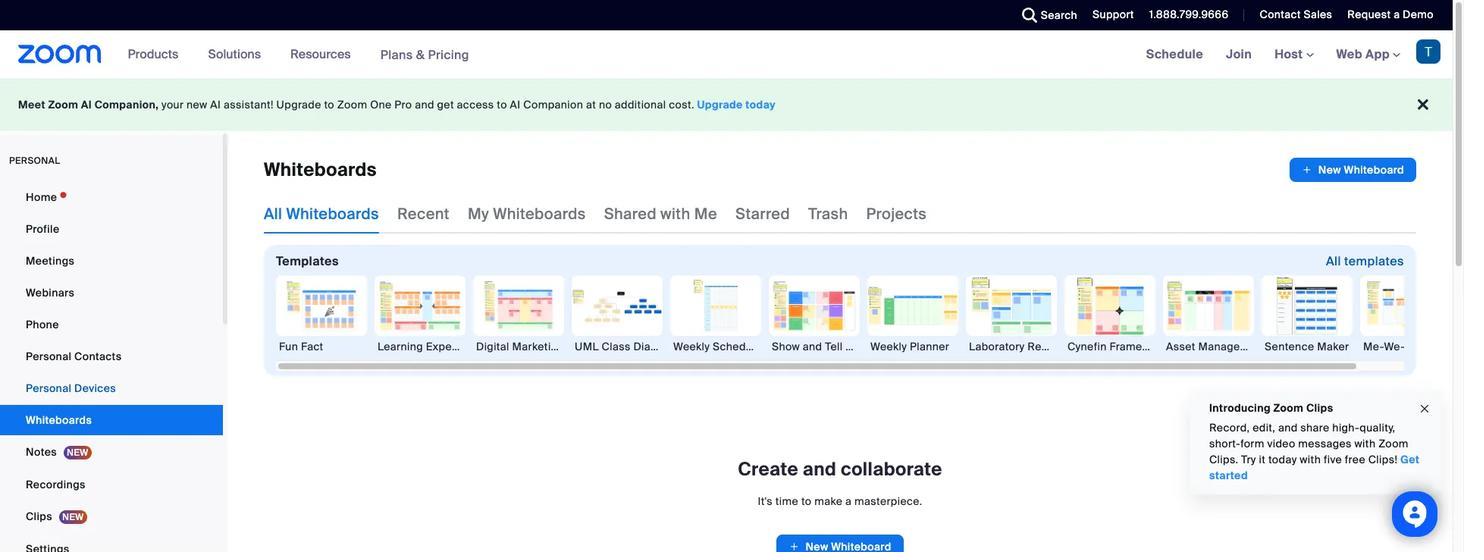 Task type: locate. For each thing, give the bounding box(es) containing it.
whiteboards up all whiteboards
[[264, 158, 377, 181]]

personal down 'phone'
[[26, 350, 72, 363]]

banner containing products
[[0, 30, 1453, 80]]

all up templates
[[264, 204, 282, 224]]

ai left the companion
[[510, 98, 521, 112]]

canvas for learning experience canvas
[[488, 340, 526, 353]]

with
[[661, 204, 691, 224], [846, 340, 867, 353], [1355, 437, 1376, 451], [1300, 453, 1322, 467]]

personal menu menu
[[0, 182, 223, 552]]

devices
[[74, 382, 116, 395]]

1.888.799.9666 button up join
[[1138, 0, 1233, 30]]

all left templates
[[1327, 253, 1342, 269]]

canvas inside button
[[567, 340, 605, 353]]

personal down personal contacts
[[26, 382, 72, 395]]

plans
[[381, 47, 413, 63]]

companion
[[524, 98, 584, 112]]

with right tell
[[846, 340, 867, 353]]

all whiteboards
[[264, 204, 379, 224]]

messages
[[1299, 437, 1352, 451]]

a left twist on the right bottom
[[870, 340, 876, 353]]

me-we-us retrospective element
[[1361, 339, 1465, 354]]

and left get
[[415, 98, 435, 112]]

with left me
[[661, 204, 691, 224]]

a inside button
[[870, 340, 876, 353]]

to right the time
[[802, 495, 812, 508]]

0 horizontal spatial weekly
[[674, 340, 710, 353]]

and up video
[[1279, 421, 1298, 435]]

to
[[324, 98, 335, 112], [497, 98, 507, 112], [802, 495, 812, 508]]

cynefin
[[1068, 340, 1107, 353]]

get started link
[[1210, 453, 1420, 482]]

digital marketing canvas element
[[473, 339, 605, 354]]

with inside tabs of all whiteboard page tab list
[[661, 204, 691, 224]]

a left demo on the right
[[1394, 8, 1401, 21]]

whiteboards down personal devices
[[26, 413, 92, 427]]

ai right new
[[210, 98, 221, 112]]

no
[[599, 98, 612, 112]]

1 horizontal spatial clips
[[1307, 401, 1334, 415]]

introducing
[[1210, 401, 1271, 415]]

short-
[[1210, 437, 1241, 451]]

upgrade down the product information navigation
[[277, 98, 321, 112]]

cost.
[[669, 98, 695, 112]]

and left tell
[[803, 340, 823, 353]]

all inside button
[[1327, 253, 1342, 269]]

us
[[1406, 340, 1420, 353]]

sales
[[1304, 8, 1333, 21]]

upgrade
[[277, 98, 321, 112], [698, 98, 743, 112]]

recordings
[[26, 478, 86, 492]]

personal
[[9, 155, 60, 167]]

0 horizontal spatial schedule
[[713, 340, 762, 353]]

fun
[[279, 340, 298, 353]]

1 horizontal spatial schedule
[[1147, 46, 1204, 62]]

2 weekly from the left
[[871, 340, 907, 353]]

0 vertical spatial today
[[746, 98, 776, 112]]

all templates
[[1327, 253, 1405, 269]]

host button
[[1275, 46, 1314, 62]]

2 upgrade from the left
[[698, 98, 743, 112]]

0 horizontal spatial ai
[[81, 98, 92, 112]]

to down resources dropdown button
[[324, 98, 335, 112]]

weekly planner element
[[868, 339, 959, 354]]

assistant!
[[224, 98, 274, 112]]

started
[[1210, 469, 1249, 482]]

weekly schedule button
[[671, 275, 762, 354]]

0 horizontal spatial all
[[264, 204, 282, 224]]

report
[[1028, 340, 1063, 353]]

host
[[1275, 46, 1307, 62]]

1 horizontal spatial today
[[1269, 453, 1298, 467]]

uml class diagram button
[[572, 275, 678, 354]]

a right make
[[846, 495, 852, 508]]

with up free
[[1355, 437, 1376, 451]]

trash
[[809, 204, 848, 224]]

1 vertical spatial all
[[1327, 253, 1342, 269]]

zoom inside the record, edit, and share high-quality, short-form video messages with zoom clips. try it today with five free clips!
[[1379, 437, 1409, 451]]

1 personal from the top
[[26, 350, 72, 363]]

tabs of all whiteboard page tab list
[[264, 194, 927, 234]]

2 personal from the top
[[26, 382, 72, 395]]

canvas inside button
[[488, 340, 526, 353]]

1 horizontal spatial a
[[870, 340, 876, 353]]

pro
[[395, 98, 412, 112]]

personal devices link
[[0, 373, 223, 404]]

meetings
[[26, 254, 75, 268]]

request
[[1348, 8, 1392, 21]]

meet zoom ai companion, footer
[[0, 79, 1453, 131]]

join link
[[1215, 30, 1264, 79]]

plans & pricing link
[[381, 47, 469, 63], [381, 47, 469, 63]]

new
[[1319, 163, 1342, 177]]

it's time to make a masterpiece.
[[758, 495, 923, 508]]

banner
[[0, 30, 1453, 80]]

1 upgrade from the left
[[277, 98, 321, 112]]

personal for personal contacts
[[26, 350, 72, 363]]

2 vertical spatial a
[[846, 495, 852, 508]]

clips down recordings
[[26, 510, 52, 523]]

support link
[[1082, 0, 1138, 30], [1093, 8, 1135, 21]]

with inside button
[[846, 340, 867, 353]]

five
[[1324, 453, 1343, 467]]

ai left companion,
[[81, 98, 92, 112]]

resources button
[[291, 30, 358, 79]]

get
[[437, 98, 454, 112]]

0 horizontal spatial canvas
[[488, 340, 526, 353]]

personal devices
[[26, 382, 116, 395]]

profile picture image
[[1417, 39, 1441, 64]]

notes link
[[0, 437, 223, 468]]

experience
[[426, 340, 485, 353]]

all for all whiteboards
[[264, 204, 282, 224]]

1 weekly from the left
[[674, 340, 710, 353]]

0 horizontal spatial clips
[[26, 510, 52, 523]]

and up make
[[803, 457, 837, 481]]

a for twist
[[870, 340, 876, 353]]

0 horizontal spatial a
[[846, 495, 852, 508]]

1 horizontal spatial ai
[[210, 98, 221, 112]]

edit,
[[1253, 421, 1276, 435]]

schedule
[[1147, 46, 1204, 62], [713, 340, 762, 353]]

meet zoom ai companion, your new ai assistant! upgrade to zoom one pro and get access to ai companion at no additional cost. upgrade today
[[18, 98, 776, 112]]

1 horizontal spatial upgrade
[[698, 98, 743, 112]]

0 vertical spatial personal
[[26, 350, 72, 363]]

to right access
[[497, 98, 507, 112]]

1 horizontal spatial canvas
[[567, 340, 605, 353]]

and inside button
[[803, 340, 823, 353]]

product information navigation
[[117, 30, 481, 80]]

zoom up the edit, on the right bottom of page
[[1274, 401, 1304, 415]]

0 vertical spatial a
[[1394, 8, 1401, 21]]

plans & pricing
[[381, 47, 469, 63]]

0 horizontal spatial upgrade
[[277, 98, 321, 112]]

canvas
[[488, 340, 526, 353], [567, 340, 605, 353]]

recent
[[397, 204, 450, 224]]

ai
[[81, 98, 92, 112], [210, 98, 221, 112], [510, 98, 521, 112]]

0 horizontal spatial today
[[746, 98, 776, 112]]

0 vertical spatial schedule
[[1147, 46, 1204, 62]]

1 canvas from the left
[[488, 340, 526, 353]]

1.888.799.9666 button
[[1138, 0, 1233, 30], [1150, 8, 1229, 21]]

fact
[[301, 340, 324, 353]]

1 vertical spatial today
[[1269, 453, 1298, 467]]

record, edit, and share high-quality, short-form video messages with zoom clips. try it today with five free clips!
[[1210, 421, 1409, 467]]

upgrade right cost.
[[698, 98, 743, 112]]

1 vertical spatial clips
[[26, 510, 52, 523]]

fun fact element
[[276, 339, 367, 354]]

1 vertical spatial personal
[[26, 382, 72, 395]]

2 canvas from the left
[[567, 340, 605, 353]]

whiteboards inside application
[[264, 158, 377, 181]]

my whiteboards
[[468, 204, 586, 224]]

products
[[128, 46, 179, 62]]

learning
[[378, 340, 423, 353]]

canvas for digital marketing canvas
[[567, 340, 605, 353]]

me-we-us retrospe button
[[1361, 275, 1465, 354]]

learning experience canvas button
[[375, 275, 526, 354]]

meetings navigation
[[1135, 30, 1453, 80]]

digital marketing canvas
[[476, 340, 605, 353]]

weekly schedule element
[[671, 339, 762, 354]]

tell
[[825, 340, 843, 353]]

video
[[1268, 437, 1296, 451]]

1 vertical spatial schedule
[[713, 340, 762, 353]]

&
[[416, 47, 425, 63]]

get started
[[1210, 453, 1420, 482]]

zoom up "clips!"
[[1379, 437, 1409, 451]]

1 horizontal spatial to
[[497, 98, 507, 112]]

0 vertical spatial all
[[264, 204, 282, 224]]

clips link
[[0, 501, 223, 533]]

schedule down 1.888.799.9666
[[1147, 46, 1204, 62]]

planner
[[910, 340, 950, 353]]

1 horizontal spatial all
[[1327, 253, 1342, 269]]

templates
[[276, 253, 339, 269]]

2 horizontal spatial ai
[[510, 98, 521, 112]]

schedule left show
[[713, 340, 762, 353]]

masterpiece.
[[855, 495, 923, 508]]

home link
[[0, 182, 223, 212]]

all inside tab list
[[264, 204, 282, 224]]

3 ai from the left
[[510, 98, 521, 112]]

clips up share
[[1307, 401, 1334, 415]]

record,
[[1210, 421, 1250, 435]]

personal contacts link
[[0, 341, 223, 372]]

uml class diagram element
[[572, 339, 678, 354]]

1 horizontal spatial weekly
[[871, 340, 907, 353]]

me-we-us retrospe
[[1364, 340, 1465, 353]]

meetings link
[[0, 246, 223, 276]]

weekly inside "element"
[[674, 340, 710, 353]]

whiteboards
[[264, 158, 377, 181], [286, 204, 379, 224], [493, 204, 586, 224], [26, 413, 92, 427]]

diagram
[[634, 340, 678, 353]]

1 vertical spatial a
[[870, 340, 876, 353]]

web
[[1337, 46, 1363, 62]]

laboratory report button
[[966, 275, 1063, 354]]



Task type: vqa. For each thing, say whether or not it's contained in the screenshot.
first right icon from the bottom of the Admin Menu menu
no



Task type: describe. For each thing, give the bounding box(es) containing it.
starred
[[736, 204, 791, 224]]

sentence
[[1265, 340, 1315, 353]]

contact
[[1260, 8, 1302, 21]]

notes
[[26, 445, 57, 459]]

fun fact
[[279, 340, 324, 353]]

personal for personal devices
[[26, 382, 72, 395]]

management
[[1199, 340, 1267, 353]]

shared with me
[[604, 204, 718, 224]]

today inside meet zoom ai companion, footer
[[746, 98, 776, 112]]

close image
[[1419, 400, 1431, 418]]

1.888.799.9666
[[1150, 8, 1229, 21]]

clips inside personal menu menu
[[26, 510, 52, 523]]

whiteboards application
[[264, 158, 1417, 182]]

schedule link
[[1135, 30, 1215, 79]]

1 ai from the left
[[81, 98, 92, 112]]

with down the messages
[[1300, 453, 1322, 467]]

marketing
[[512, 340, 564, 353]]

schedule inside meetings navigation
[[1147, 46, 1204, 62]]

projects
[[867, 204, 927, 224]]

new whiteboard button
[[1290, 158, 1417, 182]]

zoom right meet
[[48, 98, 78, 112]]

add image
[[789, 539, 800, 552]]

learning experience canvas element
[[375, 339, 526, 354]]

0 vertical spatial clips
[[1307, 401, 1334, 415]]

quality,
[[1360, 421, 1396, 435]]

products button
[[128, 30, 185, 79]]

pricing
[[428, 47, 469, 63]]

uml class diagram
[[575, 340, 678, 353]]

support
[[1093, 8, 1135, 21]]

asset management
[[1167, 340, 1267, 353]]

whiteboards up templates
[[286, 204, 379, 224]]

resources
[[291, 46, 351, 62]]

weekly planner button
[[868, 275, 959, 354]]

additional
[[615, 98, 666, 112]]

web app
[[1337, 46, 1390, 62]]

2 ai from the left
[[210, 98, 221, 112]]

time
[[776, 495, 799, 508]]

show and tell with a twist
[[772, 340, 905, 353]]

weekly for weekly schedule
[[674, 340, 710, 353]]

create and collaborate
[[738, 457, 943, 481]]

webinars link
[[0, 278, 223, 308]]

collaborate
[[841, 457, 943, 481]]

solutions button
[[208, 30, 268, 79]]

and inside meet zoom ai companion, footer
[[415, 98, 435, 112]]

add image
[[1302, 162, 1313, 178]]

digital
[[476, 340, 510, 353]]

zoom left one
[[337, 98, 367, 112]]

twist
[[879, 340, 905, 353]]

try
[[1242, 453, 1257, 467]]

2 horizontal spatial to
[[802, 495, 812, 508]]

cynefin framework button
[[1065, 275, 1167, 354]]

recordings link
[[0, 470, 223, 500]]

new
[[187, 98, 208, 112]]

2 horizontal spatial a
[[1394, 8, 1401, 21]]

form
[[1241, 437, 1265, 451]]

sentence maker button
[[1262, 275, 1353, 354]]

whiteboards right my
[[493, 204, 586, 224]]

profile link
[[0, 214, 223, 244]]

meet
[[18, 98, 45, 112]]

upgrade today link
[[698, 98, 776, 112]]

app
[[1366, 46, 1390, 62]]

framework
[[1110, 340, 1167, 353]]

show and tell with a twist button
[[769, 275, 905, 354]]

request a demo
[[1348, 8, 1434, 21]]

laboratory report element
[[966, 339, 1063, 354]]

shared
[[604, 204, 657, 224]]

show
[[772, 340, 800, 353]]

create
[[738, 457, 799, 481]]

0 horizontal spatial to
[[324, 98, 335, 112]]

fun fact button
[[276, 275, 367, 354]]

and inside the record, edit, and share high-quality, short-form video messages with zoom clips. try it today with five free clips!
[[1279, 421, 1298, 435]]

schedule inside "element"
[[713, 340, 762, 353]]

it's
[[758, 495, 773, 508]]

me-
[[1364, 340, 1385, 353]]

a for masterpiece.
[[846, 495, 852, 508]]

1.888.799.9666 button up schedule link
[[1150, 8, 1229, 21]]

zoom logo image
[[18, 45, 101, 64]]

whiteboards inside personal menu menu
[[26, 413, 92, 427]]

uml
[[575, 340, 599, 353]]

companion,
[[95, 98, 159, 112]]

profile
[[26, 222, 60, 236]]

maker
[[1318, 340, 1350, 353]]

today inside the record, edit, and share high-quality, short-form video messages with zoom clips. try it today with five free clips!
[[1269, 453, 1298, 467]]

weekly schedule
[[674, 340, 762, 353]]

web app button
[[1337, 46, 1401, 62]]

join
[[1227, 46, 1252, 62]]

all for all templates
[[1327, 253, 1342, 269]]

cynefin framework element
[[1065, 339, 1167, 354]]

we-
[[1385, 340, 1406, 353]]

sentence maker element
[[1262, 339, 1353, 354]]

asset management button
[[1164, 275, 1267, 354]]

your
[[162, 98, 184, 112]]

clips.
[[1210, 453, 1239, 467]]

show and tell with a twist element
[[769, 339, 905, 354]]

retrospe
[[1423, 340, 1465, 353]]

class
[[602, 340, 631, 353]]

templates
[[1345, 253, 1405, 269]]

access
[[457, 98, 494, 112]]

weekly for weekly planner
[[871, 340, 907, 353]]

demo
[[1403, 8, 1434, 21]]

get
[[1401, 453, 1420, 467]]

asset management element
[[1164, 339, 1267, 354]]

clips!
[[1369, 453, 1398, 467]]

asset
[[1167, 340, 1196, 353]]

learning experience canvas
[[378, 340, 526, 353]]

search button
[[1011, 0, 1082, 30]]



